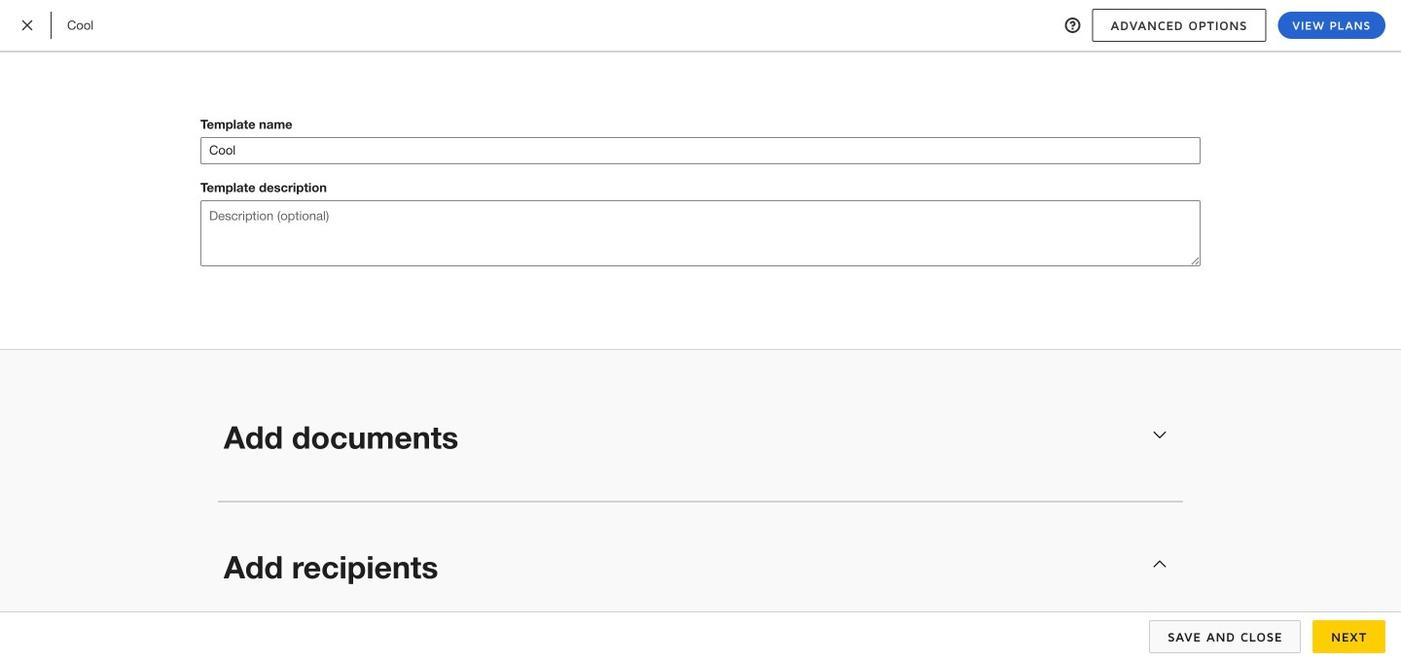 Task type: locate. For each thing, give the bounding box(es) containing it.
Description (optional) text field
[[200, 200, 1201, 267]]



Task type: vqa. For each thing, say whether or not it's contained in the screenshot.
draft "image"
no



Task type: describe. For each thing, give the bounding box(es) containing it.
Template name text field
[[201, 138, 1200, 164]]



